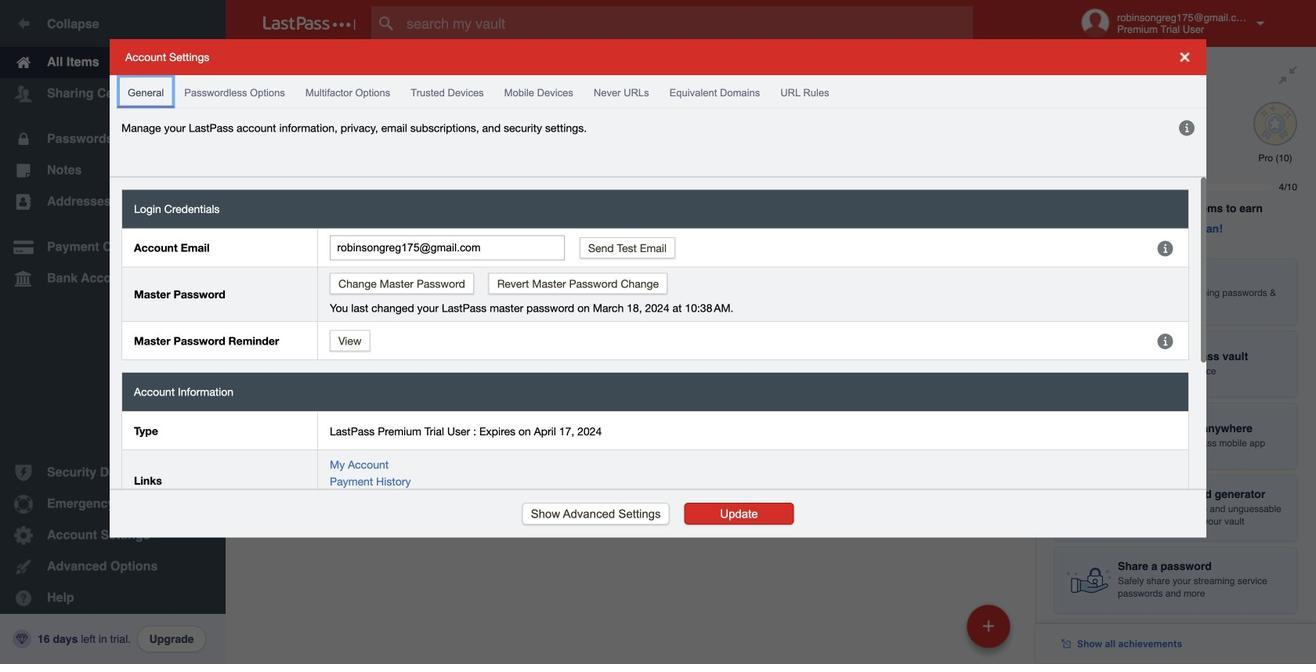 Task type: vqa. For each thing, say whether or not it's contained in the screenshot.
New item element
no



Task type: locate. For each thing, give the bounding box(es) containing it.
new item navigation
[[961, 600, 1020, 664]]



Task type: describe. For each thing, give the bounding box(es) containing it.
main navigation navigation
[[0, 0, 226, 664]]

Search search field
[[371, 6, 997, 41]]

search my vault text field
[[371, 6, 997, 41]]

lastpass image
[[263, 16, 356, 31]]

new item image
[[983, 621, 994, 632]]

vault options navigation
[[226, 47, 1036, 94]]



